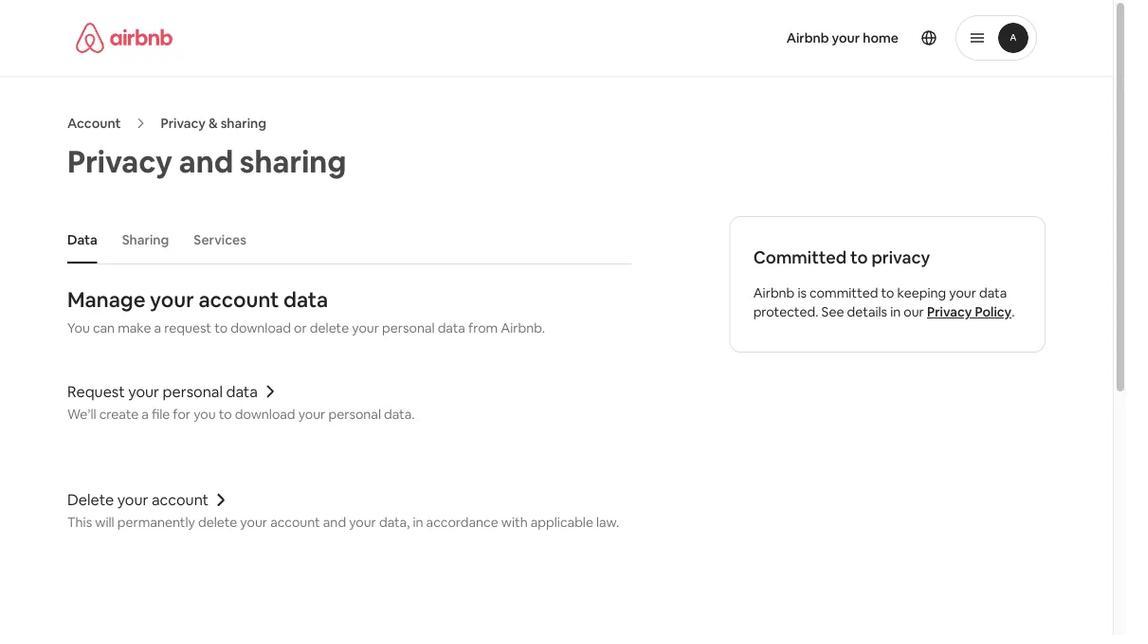 Task type: vqa. For each thing, say whether or not it's contained in the screenshot.
Manage
yes



Task type: locate. For each thing, give the bounding box(es) containing it.
a left file
[[142, 405, 149, 422]]

to up committed
[[850, 247, 868, 269]]

file
[[152, 405, 170, 422]]

0 horizontal spatial personal
[[163, 382, 223, 401]]

personal inside request your personal data "button"
[[163, 382, 223, 401]]

permanently
[[117, 514, 195, 531]]

privacy policy .
[[927, 303, 1015, 320]]

can
[[93, 320, 115, 337]]

privacy down the account
[[67, 141, 173, 181]]

1 horizontal spatial in
[[890, 303, 901, 320]]

privacy and sharing
[[67, 141, 346, 181]]

account for manage
[[199, 286, 279, 313]]

2 vertical spatial personal
[[328, 405, 381, 422]]

data inside request your personal data "button"
[[226, 382, 258, 401]]

data up we'll create a file for you to download your personal data.
[[226, 382, 258, 401]]

personal left from
[[382, 320, 435, 337]]

delete right or
[[310, 320, 349, 337]]

to inside the airbnb is committed to keeping your data protected. see details in our
[[881, 284, 895, 302]]

sharing button
[[113, 222, 179, 258]]

tab list containing data
[[58, 216, 632, 264]]

airbnb inside airbnb your home link
[[787, 29, 829, 46]]

keeping
[[897, 284, 946, 302]]

your
[[832, 29, 860, 46], [949, 284, 977, 302], [150, 286, 194, 313], [352, 320, 379, 337], [128, 382, 159, 401], [298, 405, 326, 422], [117, 490, 148, 510], [240, 514, 267, 531], [349, 514, 376, 531]]

account inside manage your account data you can make a request to download or delete your personal data from airbnb.
[[199, 286, 279, 313]]

2 vertical spatial privacy
[[927, 303, 972, 320]]

1 horizontal spatial and
[[323, 514, 346, 531]]

0 vertical spatial account
[[199, 286, 279, 313]]

and down &
[[179, 141, 233, 181]]

0 horizontal spatial in
[[413, 514, 423, 531]]

make
[[118, 320, 151, 337]]

law.
[[596, 514, 619, 531]]

2 vertical spatial account
[[270, 514, 320, 531]]

will
[[95, 514, 114, 531]]

in
[[890, 303, 901, 320], [413, 514, 423, 531]]

0 vertical spatial sharing
[[221, 115, 267, 132]]

0 vertical spatial privacy
[[161, 115, 206, 132]]

delete right permanently
[[198, 514, 237, 531]]

to up details
[[881, 284, 895, 302]]

download
[[231, 320, 291, 337], [235, 405, 295, 422]]

airbnb left home
[[787, 29, 829, 46]]

personal up for
[[163, 382, 223, 401]]

download right you
[[235, 405, 295, 422]]

account up permanently
[[152, 490, 209, 510]]

1 vertical spatial account
[[152, 490, 209, 510]]

manage your account data you can make a request to download or delete your personal data from airbnb.
[[67, 286, 545, 337]]

and down delete your account link
[[323, 514, 346, 531]]

account
[[199, 286, 279, 313], [152, 490, 209, 510], [270, 514, 320, 531]]

request your personal data
[[67, 382, 258, 401]]

0 vertical spatial a
[[154, 320, 161, 337]]

airbnb
[[787, 29, 829, 46], [753, 284, 795, 302]]

airbnb up protected.
[[753, 284, 795, 302]]

we'll create a file for you to download your personal data.
[[67, 405, 415, 422]]

airbnb your home link
[[775, 18, 910, 58]]

account up request
[[199, 286, 279, 313]]

a
[[154, 320, 161, 337], [142, 405, 149, 422]]

account down delete your account link
[[270, 514, 320, 531]]

home
[[863, 29, 899, 46]]

privacy for privacy & sharing
[[161, 115, 206, 132]]

personal
[[382, 320, 435, 337], [163, 382, 223, 401], [328, 405, 381, 422]]

privacy left &
[[161, 115, 206, 132]]

0 horizontal spatial delete
[[198, 514, 237, 531]]

tab list
[[58, 216, 632, 264]]

data,
[[379, 514, 410, 531]]

sharing
[[221, 115, 267, 132], [240, 141, 346, 181]]

1 vertical spatial sharing
[[240, 141, 346, 181]]

0 vertical spatial download
[[231, 320, 291, 337]]

this
[[67, 514, 92, 531]]

data.
[[384, 405, 415, 422]]

airbnb for airbnb is committed to keeping your data protected. see details in our
[[753, 284, 795, 302]]

from
[[468, 320, 498, 337]]

details
[[847, 303, 887, 320]]

1 horizontal spatial delete
[[310, 320, 349, 337]]

personal down request your personal data "button"
[[328, 405, 381, 422]]

to
[[850, 247, 868, 269], [881, 284, 895, 302], [214, 320, 228, 337], [219, 405, 232, 422]]

sharing
[[122, 231, 169, 248]]

sharing right &
[[221, 115, 267, 132]]

this will permanently delete your account and your data, in accordance with applicable law.
[[67, 514, 619, 531]]

your inside the airbnb is committed to keeping your data protected. see details in our
[[949, 284, 977, 302]]

airbnb inside the airbnb is committed to keeping your data protected. see details in our
[[753, 284, 795, 302]]

download left or
[[231, 320, 291, 337]]

0 vertical spatial in
[[890, 303, 901, 320]]

0 vertical spatial delete
[[310, 320, 349, 337]]

data
[[979, 284, 1007, 302], [284, 286, 328, 313], [438, 320, 465, 337], [226, 382, 258, 401]]

privacy policy link
[[927, 303, 1012, 320]]

sharing down privacy & sharing
[[240, 141, 346, 181]]

1 vertical spatial airbnb
[[753, 284, 795, 302]]

we'll
[[67, 405, 96, 422]]

0 horizontal spatial and
[[179, 141, 233, 181]]

1 horizontal spatial a
[[154, 320, 161, 337]]

committed
[[753, 247, 847, 269]]

.
[[1012, 303, 1015, 320]]

and
[[179, 141, 233, 181], [323, 514, 346, 531]]

in right data,
[[413, 514, 423, 531]]

1 horizontal spatial personal
[[328, 405, 381, 422]]

in left 'our'
[[890, 303, 901, 320]]

delete
[[310, 320, 349, 337], [198, 514, 237, 531]]

you
[[67, 320, 90, 337]]

airbnb is committed to keeping your data protected. see details in our
[[753, 284, 1007, 320]]

see
[[822, 303, 844, 320]]

in inside the airbnb is committed to keeping your data protected. see details in our
[[890, 303, 901, 320]]

a right make
[[154, 320, 161, 337]]

to inside manage your account data you can make a request to download or delete your personal data from airbnb.
[[214, 320, 228, 337]]

1 vertical spatial privacy
[[67, 141, 173, 181]]

privacy
[[161, 115, 206, 132], [67, 141, 173, 181], [927, 303, 972, 320]]

0 vertical spatial airbnb
[[787, 29, 829, 46]]

1 vertical spatial a
[[142, 405, 149, 422]]

2 horizontal spatial personal
[[382, 320, 435, 337]]

to right request
[[214, 320, 228, 337]]

0 vertical spatial personal
[[382, 320, 435, 337]]

is
[[798, 284, 807, 302]]

privacy down keeping
[[927, 303, 972, 320]]

committed to privacy
[[753, 247, 930, 269]]

data up "policy"
[[979, 284, 1007, 302]]

1 vertical spatial personal
[[163, 382, 223, 401]]

1 vertical spatial and
[[323, 514, 346, 531]]

request
[[67, 382, 125, 401]]

committed
[[810, 284, 878, 302]]



Task type: describe. For each thing, give the bounding box(es) containing it.
protected.
[[753, 303, 819, 320]]

&
[[209, 115, 218, 132]]

delete your account link
[[67, 490, 632, 510]]

our
[[904, 303, 924, 320]]

delete your account
[[67, 490, 209, 510]]

account
[[67, 115, 121, 132]]

sharing for privacy and sharing
[[240, 141, 346, 181]]

for
[[173, 405, 191, 422]]

privacy & sharing
[[161, 115, 267, 132]]

request your personal data button
[[67, 382, 632, 402]]

airbnb for airbnb your home
[[787, 29, 829, 46]]

profile element
[[579, 0, 1037, 76]]

accordance
[[426, 514, 498, 531]]

your inside "button"
[[128, 382, 159, 401]]

data button
[[58, 222, 107, 258]]

manage
[[67, 286, 145, 313]]

account for delete
[[152, 490, 209, 510]]

delete
[[67, 490, 114, 510]]

1 vertical spatial download
[[235, 405, 295, 422]]

a inside manage your account data you can make a request to download or delete your personal data from airbnb.
[[154, 320, 161, 337]]

create
[[99, 405, 139, 422]]

to right you
[[219, 405, 232, 422]]

with
[[501, 514, 528, 531]]

sharing for privacy & sharing
[[221, 115, 267, 132]]

data up or
[[284, 286, 328, 313]]

delete inside manage your account data you can make a request to download or delete your personal data from airbnb.
[[310, 320, 349, 337]]

0 vertical spatial and
[[179, 141, 233, 181]]

services
[[194, 231, 246, 248]]

privacy
[[872, 247, 930, 269]]

download inside manage your account data you can make a request to download or delete your personal data from airbnb.
[[231, 320, 291, 337]]

you
[[194, 405, 216, 422]]

or
[[294, 320, 307, 337]]

data inside the airbnb is committed to keeping your data protected. see details in our
[[979, 284, 1007, 302]]

personal inside manage your account data you can make a request to download or delete your personal data from airbnb.
[[382, 320, 435, 337]]

your inside the profile element
[[832, 29, 860, 46]]

data left from
[[438, 320, 465, 337]]

0 horizontal spatial a
[[142, 405, 149, 422]]

policy
[[975, 303, 1012, 320]]

1 vertical spatial in
[[413, 514, 423, 531]]

applicable
[[531, 514, 593, 531]]

services button
[[184, 222, 256, 258]]

airbnb.
[[501, 320, 545, 337]]

request
[[164, 320, 212, 337]]

data
[[67, 231, 97, 248]]

airbnb your home
[[787, 29, 899, 46]]

1 vertical spatial delete
[[198, 514, 237, 531]]

account link
[[67, 115, 121, 132]]

privacy for privacy and sharing
[[67, 141, 173, 181]]



